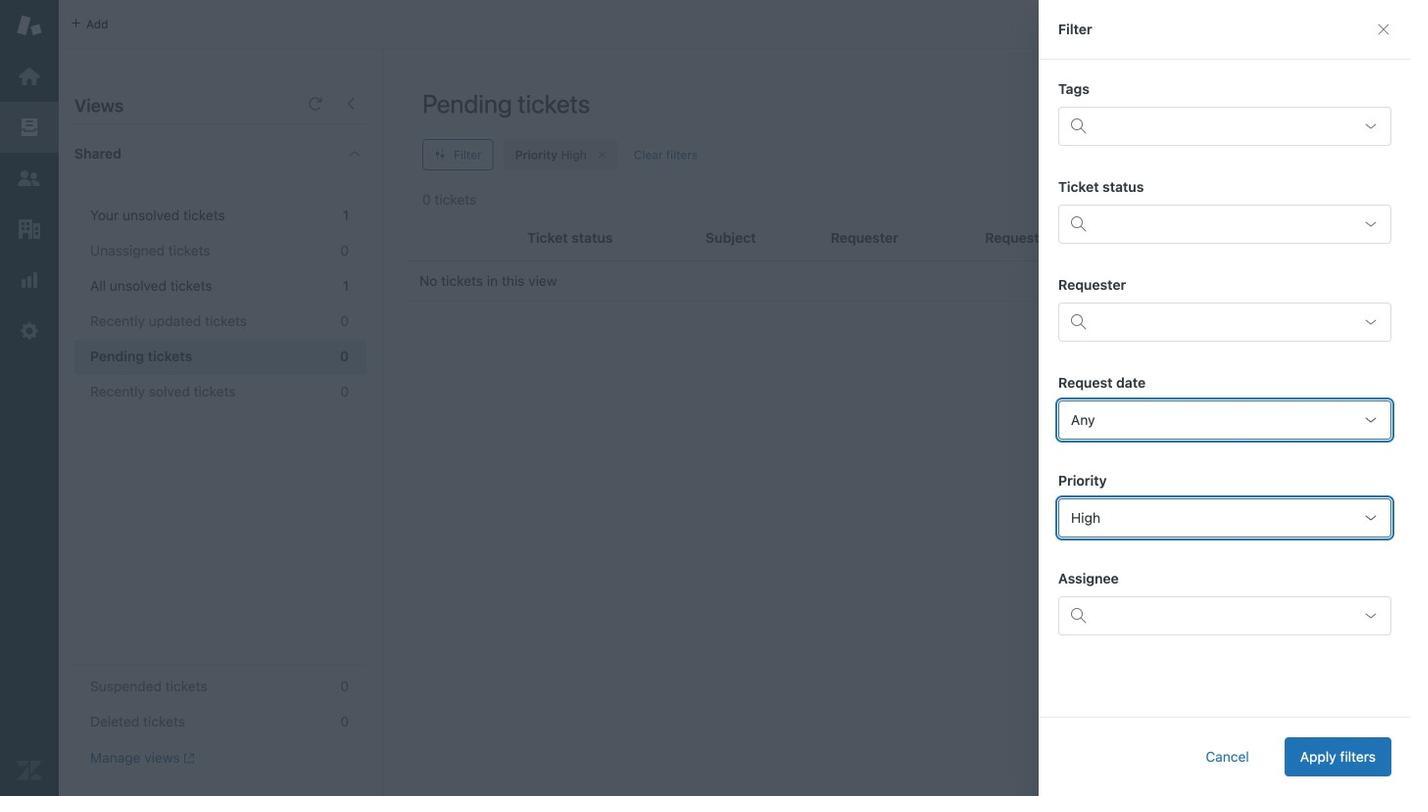 Task type: describe. For each thing, give the bounding box(es) containing it.
refresh views pane image
[[308, 96, 323, 112]]

organizations image
[[17, 217, 42, 242]]

remove image
[[597, 149, 608, 161]]

hide panel views image
[[343, 96, 359, 112]]

admin image
[[17, 319, 42, 344]]

views image
[[17, 115, 42, 140]]



Task type: locate. For each thing, give the bounding box(es) containing it.
reporting image
[[17, 268, 42, 293]]

zendesk support image
[[17, 13, 42, 38]]

zendesk image
[[17, 759, 42, 784]]

opens in a new tab image
[[180, 753, 195, 765]]

get started image
[[17, 64, 42, 89]]

None field
[[1097, 111, 1350, 142], [1059, 401, 1392, 440], [1059, 499, 1392, 538], [1097, 111, 1350, 142], [1059, 401, 1392, 440], [1059, 499, 1392, 538]]

heading
[[59, 124, 382, 183]]

close drawer image
[[1376, 22, 1392, 37]]

customers image
[[17, 166, 42, 191]]

dialog
[[1039, 0, 1412, 797]]

main element
[[0, 0, 59, 797]]



